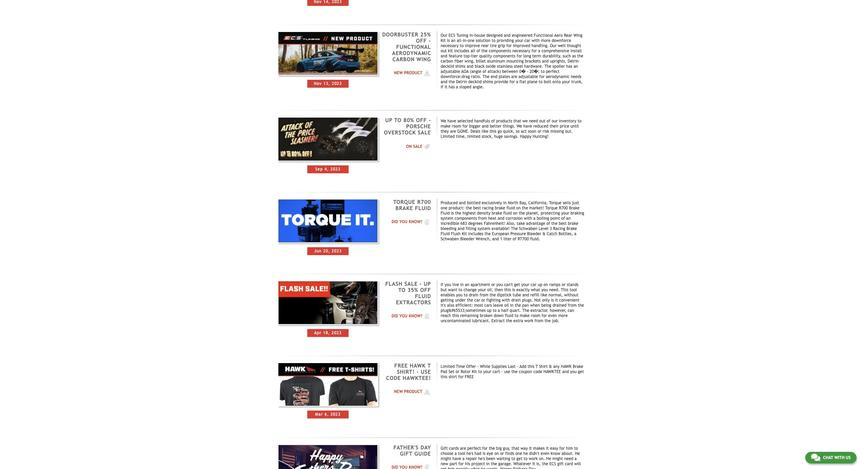 Task type: describe. For each thing, give the bounding box(es) containing it.
the down convenient
[[578, 303, 584, 308]]

corrosion
[[506, 216, 523, 221]]

up to 80% off - porsche overstock sale image
[[278, 117, 378, 161]]

1 vertical spatial components
[[493, 54, 516, 59]]

what inside if you live in an apartment or you can't get your car up on ramps or stands but want to change your oil, then this is exactly what you need. this tool enables you to drain from the dipstick tube and refill like normal, without getting under the car or fighting with drain plugs. not only is it convenient it's also efficient: most cars leave oil in the pan when being drained from the plug&#65533;sometimes up to a half quart. the extractor, however, can reach this remaining broken down fluid to make room for even more uncontaminated lubricant. extract the extra work from the job.
[[531, 288, 540, 293]]

on up corrosion
[[513, 211, 518, 216]]

extract
[[492, 319, 505, 324]]

1 vertical spatial up
[[487, 308, 492, 313]]

flash sale - up to 35% off fluid extractors link
[[385, 281, 431, 306]]

0 horizontal spatial him
[[448, 467, 455, 470]]

this
[[561, 288, 569, 293]]

european
[[492, 232, 509, 237]]

for up term
[[532, 49, 537, 53]]

fluid inside "flash sale - up to 35% off fluid extractors"
[[415, 293, 431, 299]]

a up the 'advantage'
[[534, 216, 536, 221]]

free hawk t shirt! - use code hawktee! image
[[278, 363, 378, 407]]

1 vertical spatial drain
[[511, 298, 521, 303]]

for inside we have selected handfuls of products that we need out of our inventory to make room for bigger and better things. we have reduced their price until they are gone. deals like this go quick, so act soon or risk missing out. limited time, limited stock, huge savings.  happy hunting!
[[463, 124, 468, 129]]

or inside "gift cards are perfect for the big guy, that way it makes it easy for him to choose a tool he's had is eye on or finds one he didn't even know about.  he might have a repair he's been waiting to get to work on. he might need a new part for his project in the garage. whatever it is, the ecs gift card will get him exactly what he wants.  happy father's day"
[[500, 452, 504, 456]]

the down downforce:drag at the right
[[449, 80, 455, 84]]

shirt!
[[397, 369, 415, 375]]

1 horizontal spatial bleeder
[[527, 232, 542, 237]]

for down providing
[[507, 43, 512, 48]]

the up 'eye'
[[489, 446, 495, 451]]

the inside limited time offer - while supplies last - add this t shirt & any hawk brake pad set or rotor kit to your cart - use the coupon code hawktee and you get this shirt for free
[[512, 370, 518, 374]]

all
[[471, 49, 475, 53]]

choose
[[441, 452, 454, 456]]

want
[[448, 288, 457, 293]]

on
[[406, 144, 412, 149]]

fluid down bleeding
[[441, 232, 450, 237]]

0 horizontal spatial he
[[546, 457, 551, 462]]

wing inside the doorbuster 25% off - functional aerodynamic carbon wing
[[417, 56, 431, 62]]

the down rear
[[482, 49, 488, 53]]

2023 for doorbuster 25% off - functional aerodynamic carbon wing
[[332, 81, 342, 86]]

to down "leave"
[[493, 308, 497, 313]]

tool inside "gift cards are perfect for the big guy, that way it makes it easy for him to choose a tool he's had is eye on or finds one he didn't even know about.  he might have a repair he's been waiting to get to work on. he might need a new part for his project in the garage. whatever it is, the ecs gift card will get him exactly what he wants.  happy father's day"
[[458, 452, 465, 456]]

mar
[[315, 413, 323, 417]]

for up mounting
[[517, 54, 522, 59]]

the left spoiler
[[545, 64, 552, 69]]

work inside if you live in an apartment or you can't get your car up on ramps or stands but want to change your oil, then this is exactly what you need. this tool enables you to drain from the dipstick tube and refill like normal, without getting under the car or fighting with drain plugs. not only is it convenient it's also efficient: most cars leave oil in the pan when being drained from the plug&#65533;sometimes up to a half quart. the extractor, however, can reach this remaining broken down fluid to make room for even more uncontaminated lubricant. extract the extra work from the job.
[[525, 319, 534, 324]]

coupon
[[519, 370, 532, 374]]

under
[[455, 298, 466, 303]]

feature
[[449, 54, 463, 59]]

20�;
[[530, 69, 540, 74]]

0 vertical spatial best
[[473, 206, 481, 211]]

up
[[385, 117, 393, 123]]

kit inside limited time offer - while supplies last - add this t shirt & any hawk brake pad set or rotor kit to your cart - use the coupon code hawktee and you get this shirt for free
[[472, 370, 477, 374]]

sep 4, 2023 link
[[278, 117, 378, 173]]

flush
[[451, 232, 461, 237]]

know? for torque r700 brake fluid
[[409, 220, 423, 225]]

sep
[[315, 167, 323, 172]]

0 vertical spatial schwaben
[[519, 227, 538, 231]]

apr 18, 2023
[[314, 331, 342, 336]]

perfect inside "gift cards are perfect for the big guy, that way it makes it easy for him to choose a tool he's had is eye on or finds one he didn't even know about.  he might have a repair he's been waiting to get to work on. he might need a new part for his project in the garage. whatever it is, the ecs gift card will get him exactly what he wants.  happy father's day"
[[468, 446, 481, 451]]

are inside we have selected handfuls of products that we need out of our inventory to make room for bigger and better things. we have reduced their price until they are gone. deals like this go quick, so act soon or risk missing out. limited time, limited stock, huge savings.  happy hunting!
[[450, 129, 456, 134]]

4 image for hawktee!
[[423, 389, 431, 396]]

0 vertical spatial we
[[441, 119, 446, 124]]

1 vertical spatial necessary
[[513, 49, 531, 53]]

price
[[560, 124, 569, 129]]

uprights,
[[550, 59, 567, 64]]

1 horizontal spatial adjustable
[[519, 74, 538, 79]]

the down on.
[[542, 462, 548, 467]]

your down apartment
[[478, 288, 486, 293]]

most
[[474, 303, 483, 308]]

get up "whatever"
[[517, 457, 523, 462]]

an inside the 'produced and bottled exclusively in north bay, california, torque sells just one product: the best racing brake fluid on the market!   torque r700 brake fluid is the highest density brake fluid on the planet, protecting your braking system components from heat and corrosion with a boiling point of an incredible 683 degrees fahrenheit!   also, take advantage of the best brake bleeding and filling system available!   the schwaben level 3 racing brake fluid flush kit includes the european pressure bleeder & catch bottles, a schwaben bleeder wrench, and 1 liter of rt700 fluid.'
[[566, 216, 571, 221]]

fiber
[[455, 59, 464, 64]]

0 vertical spatial necessary
[[441, 43, 459, 48]]

rear
[[481, 43, 489, 48]]

angle.
[[473, 85, 484, 90]]

0 vertical spatial decklid
[[441, 64, 454, 69]]

- right offer
[[477, 364, 479, 369]]

gift
[[558, 462, 564, 467]]

steel
[[514, 64, 523, 69]]

this down pad
[[441, 375, 448, 380]]

1 vertical spatial delrin
[[456, 80, 467, 84]]

makes
[[533, 446, 545, 451]]

the up fighting
[[490, 293, 496, 298]]

your up plugs.
[[522, 283, 530, 287]]

limited inside limited time offer - while supplies last - add this t shirt & any hawk brake pad set or rotor kit to your cart - use the coupon code hawktee and you get this shirt for free
[[441, 364, 455, 369]]

if
[[441, 85, 444, 90]]

nov
[[314, 81, 322, 86]]

need inside "gift cards are perfect for the big guy, that way it makes it easy for him to choose a tool he's had is eye on or finds one he didn't even know about.  he might have a repair he's been waiting to get to work on. he might need a new part for his project in the garage. whatever it is, the ecs gift card will get him exactly what he wants.  happy father's day"
[[564, 457, 574, 462]]

wing,
[[465, 59, 475, 64]]

ecs inside 'our ecs tuning in-house designed and engineered functional aero rear wing kit is an all-in-one solution to providing your car with more downforce necessary to improve rear tire grip for improved handling. our well thought out kit includes all of the components necessary for a comprehensive install and feature top-tier quality components for long term durability, such as the carbon fiber wing, billet aluminum mounting brackets and uprights, delrin decklid shims and black oxide stainless steel hardware.   the spoiler has an adjustable aoa (angle of attack) between 0� - 20�; to perfect downforce:drag ratio. the end plates are adjustable for aerodynamic needs and the delrin decklid shims provide for a flat plane to bolt onto your trunk, if it has a sloped angle.'
[[449, 33, 455, 38]]

of up better
[[491, 119, 495, 124]]

more inside 'our ecs tuning in-house designed and engineered functional aero rear wing kit is an all-in-one solution to providing your car with more downforce necessary to improve rear tire grip for improved handling. our well thought out kit includes all of the components necessary for a comprehensive install and feature top-tier quality components for long term durability, such as the carbon fiber wing, billet aluminum mounting brackets and uprights, delrin decklid shims and black oxide stainless steel hardware.   the spoiler has an adjustable aoa (angle of attack) between 0� - 20�; to perfect downforce:drag ratio. the end plates are adjustable for aerodynamic needs and the delrin decklid shims provide for a flat plane to bolt onto your trunk, if it has a sloped angle.'
[[541, 38, 551, 43]]

this up coupon
[[528, 364, 535, 369]]

a left flat
[[516, 80, 518, 84]]

or up oil,
[[491, 283, 495, 287]]

0 horizontal spatial bleeder
[[460, 237, 475, 242]]

the up the efficient:
[[467, 298, 473, 303]]

to down the all-
[[460, 43, 464, 48]]

a down cards
[[455, 452, 457, 456]]

ecs inside "gift cards are perfect for the big guy, that way it makes it easy for him to choose a tool he's had is eye on or finds one he didn't even know about.  he might have a repair he's been waiting to get to work on. he might need a new part for his project in the garage. whatever it is, the ecs gift card will get him exactly what he wants.  happy father's day"
[[550, 462, 556, 467]]

this up uncontaminated
[[452, 314, 459, 318]]

6 image for flash sale - up to 35% off fluid extractors
[[423, 313, 431, 320]]

hunting!
[[533, 134, 549, 139]]

1 horizontal spatial in-
[[470, 33, 475, 38]]

are inside "gift cards are perfect for the big guy, that way it makes it easy for him to choose a tool he's had is eye on or finds one he didn't even know about.  he might have a repair he's been waiting to get to work on. he might need a new part for his project in the garage. whatever it is, the ecs gift card will get him exactly what he wants.  happy father's day"
[[460, 446, 466, 451]]

for inside limited time offer - while supplies last - add this t shirt & any hawk brake pad set or rotor kit to your cart - use the coupon code hawktee and you get this shirt for free
[[458, 375, 464, 380]]

on sale
[[406, 144, 423, 149]]

and up product:
[[459, 201, 466, 206]]

includes inside 'our ecs tuning in-house designed and engineered functional aero rear wing kit is an all-in-one solution to providing your car with more downforce necessary to improve rear tire grip for improved handling. our well thought out kit includes all of the components necessary for a comprehensive install and feature top-tier quality components for long term durability, such as the carbon fiber wing, billet aluminum mounting brackets and uprights, delrin decklid shims and black oxide stainless steel hardware.   the spoiler has an adjustable aoa (angle of attack) between 0� - 20�; to perfect downforce:drag ratio. the end plates are adjustable for aerodynamic needs and the delrin decklid shims provide for a flat plane to bolt onto your trunk, if it has a sloped angle.'
[[454, 49, 470, 53]]

or up most
[[482, 298, 485, 303]]

handfuls
[[474, 119, 490, 124]]

the left job.
[[545, 319, 551, 324]]

wing inside 'our ecs tuning in-house designed and engineered functional aero rear wing kit is an all-in-one solution to providing your car with more downforce necessary to improve rear tire grip for improved handling. our well thought out kit includes all of the components necessary for a comprehensive install and feature top-tier quality components for long term durability, such as the carbon fiber wing, billet aluminum mounting brackets and uprights, delrin decklid shims and black oxide stainless steel hardware.   the spoiler has an adjustable aoa (angle of attack) between 0� - 20�; to perfect downforce:drag ratio. the end plates are adjustable for aerodynamic needs and the delrin decklid shims provide for a flat plane to bolt onto your trunk, if it has a sloped angle.'
[[574, 33, 583, 38]]

0 vertical spatial fluid
[[507, 206, 515, 211]]

up to 80% off - porsche overstock sale
[[384, 117, 431, 136]]

0 horizontal spatial he's
[[467, 452, 474, 456]]

a left repair
[[463, 457, 465, 462]]

half
[[501, 308, 509, 313]]

is inside 'our ecs tuning in-house designed and engineered functional aero rear wing kit is an all-in-one solution to providing your car with more downforce necessary to improve rear tire grip for improved handling. our well thought out kit includes all of the components necessary for a comprehensive install and feature top-tier quality components for long term durability, such as the carbon fiber wing, billet aluminum mounting brackets and uprights, delrin decklid shims and black oxide stainless steel hardware.   the spoiler has an adjustable aoa (angle of attack) between 0� - 20�; to perfect downforce:drag ratio. the end plates are adjustable for aerodynamic needs and the delrin decklid shims provide for a flat plane to bolt onto your trunk, if it has a sloped angle.'
[[447, 38, 450, 43]]

flat
[[520, 80, 526, 84]]

0 vertical spatial components
[[489, 49, 511, 53]]

room inside if you live in an apartment or you can't get your car up on ramps or stands but want to change your oil, then this is exactly what you need. this tool enables you to drain from the dipstick tube and refill like normal, without getting under the car or fighting with drain plugs. not only is it convenient it's also efficient: most cars leave oil in the pan when being drained from the plug&#65533;sometimes up to a half quart. the extractor, however, can reach this remaining broken down fluid to make room for even more uncontaminated lubricant. extract the extra work from the job.
[[531, 314, 541, 318]]

0 vertical spatial adjustable
[[441, 69, 460, 74]]

you left "need."
[[542, 288, 548, 293]]

with inside 'our ecs tuning in-house designed and engineered functional aero rear wing kit is an all-in-one solution to providing your car with more downforce necessary to improve rear tire grip for improved handling. our well thought out kit includes all of the components necessary for a comprehensive install and feature top-tier quality components for long term durability, such as the carbon fiber wing, billet aluminum mounting brackets and uprights, delrin decklid shims and black oxide stainless steel hardware.   the spoiler has an adjustable aoa (angle of attack) between 0� - 20�; to perfect downforce:drag ratio. the end plates are adjustable for aerodynamic needs and the delrin decklid shims provide for a flat plane to bolt onto your trunk, if it has a sloped angle.'
[[532, 38, 540, 43]]

a right the bottles,
[[575, 232, 577, 237]]

to down finds
[[512, 457, 515, 462]]

from down extractor,
[[535, 319, 544, 324]]

1 vertical spatial he's
[[478, 457, 485, 462]]

and up fahrenheit! on the right top of page
[[498, 216, 505, 221]]

your right onto
[[562, 80, 570, 84]]

extra
[[514, 319, 523, 324]]

hawk inside limited time offer - while supplies last - add this t shirt & any hawk brake pad set or rotor kit to your cart - use the coupon code hawktee and you get this shirt for free
[[561, 364, 572, 369]]

more inside if you live in an apartment or you can't get your car up on ramps or stands but want to change your oil, then this is exactly what you need. this tool enables you to drain from the dipstick tube and refill like normal, without getting under the car or fighting with drain plugs. not only is it convenient it's also efficient: most cars leave oil in the pan when being drained from the plug&#65533;sometimes up to a half quart. the extractor, however, can reach this remaining broken down fluid to make room for even more uncontaminated lubricant. extract the extra work from the job.
[[558, 314, 568, 318]]

what inside "gift cards are perfect for the big guy, that way it makes it easy for him to choose a tool he's had is eye on or finds one he didn't even know about.  he might have a repair he's been waiting to get to work on. he might need a new part for his project in the garage. whatever it is, the ecs gift card will get him exactly what he wants.  happy father's day"
[[471, 467, 480, 470]]

get down new
[[441, 467, 447, 470]]

rotor
[[461, 370, 471, 374]]

not
[[535, 298, 541, 303]]

and down 683
[[458, 227, 465, 231]]

in right live at the bottom right of the page
[[460, 283, 464, 287]]

1 horizontal spatial has
[[566, 64, 573, 69]]

between
[[502, 69, 518, 74]]

on inside "gift cards are perfect for the big guy, that way it makes it easy for him to choose a tool he's had is eye on or finds one he didn't even know about.  he might have a repair he's been waiting to get to work on. he might need a new part for his project in the garage. whatever it is, the ecs gift card will get him exactly what he wants.  happy father's day"
[[495, 452, 499, 456]]

catch
[[547, 232, 558, 237]]

you up under
[[456, 293, 463, 298]]

house
[[475, 33, 485, 38]]

car inside 'our ecs tuning in-house designed and engineered functional aero rear wing kit is an all-in-one solution to providing your car with more downforce necessary to improve rear tire grip for improved handling. our well thought out kit includes all of the components necessary for a comprehensive install and feature top-tier quality components for long term durability, such as the carbon fiber wing, billet aluminum mounting brackets and uprights, delrin decklid shims and black oxide stainless steel hardware.   the spoiler has an adjustable aoa (angle of attack) between 0� - 20�; to perfect downforce:drag ratio. the end plates are adjustable for aerodynamic needs and the delrin decklid shims provide for a flat plane to bolt onto your trunk, if it has a sloped angle.'
[[525, 38, 531, 43]]

and inside we have selected handfuls of products that we need out of our inventory to make room for bigger and better things. we have reduced their price until they are gone. deals like this go quick, so act soon or risk missing out. limited time, limited stock, huge savings.  happy hunting!
[[482, 124, 489, 129]]

it left is, in the bottom right of the page
[[533, 462, 535, 467]]

fluid inside if you live in an apartment or you can't get your car up on ramps or stands but want to change your oil, then this is exactly what you need. this tool enables you to drain from the dipstick tube and refill like normal, without getting under the car or fighting with drain plugs. not only is it convenient it's also efficient: most cars leave oil in the pan when being drained from the plug&#65533;sometimes up to a half quart. the extractor, however, can reach this remaining broken down fluid to make room for even more uncontaminated lubricant. extract the extra work from the job.
[[505, 314, 514, 318]]

new for code
[[394, 390, 403, 395]]

1 horizontal spatial system
[[478, 227, 490, 231]]

lubricant.
[[472, 319, 490, 324]]

0 vertical spatial system
[[441, 216, 454, 221]]

for up bolt
[[539, 74, 545, 79]]

risk
[[543, 129, 549, 134]]

t inside limited time offer - while supplies last - add this t shirt & any hawk brake pad set or rotor kit to your cart - use the coupon code hawktee and you get this shirt for free
[[536, 364, 538, 369]]

from inside the 'produced and bottled exclusively in north bay, california, torque sells just one product: the best racing brake fluid on the market!   torque r700 brake fluid is the highest density brake fluid on the planet, protecting your braking system components from heat and corrosion with a boiling point of an incredible 683 degrees fahrenheit!   also, take advantage of the best brake bleeding and filling system available!   the schwaben level 3 racing brake fluid flush kit includes the european pressure bleeder & catch bottles, a schwaben bleeder wrench, and 1 liter of rt700 fluid.'
[[478, 216, 487, 221]]

things.
[[503, 124, 516, 129]]

of up "3"
[[547, 221, 550, 226]]

the down product:
[[455, 211, 461, 216]]

off inside the doorbuster 25% off - functional aerodynamic carbon wing
[[416, 38, 427, 44]]

a down handling.
[[538, 49, 541, 53]]

porsche
[[406, 123, 431, 130]]

soon
[[528, 129, 537, 134]]

fighting
[[487, 298, 501, 303]]

1 horizontal spatial best
[[559, 221, 567, 226]]

way
[[521, 446, 528, 451]]

plates
[[499, 74, 510, 79]]

tuning
[[457, 33, 468, 38]]

a up will
[[575, 457, 577, 462]]

for inside if you live in an apartment or you can't get your car up on ramps or stands but want to change your oil, then this is exactly what you need. this tool enables you to drain from the dipstick tube and refill like normal, without getting under the car or fighting with drain plugs. not only is it convenient it's also efficient: most cars leave oil in the pan when being drained from the plug&#65533;sometimes up to a half quart. the extractor, however, can reach this remaining broken down fluid to make room for even more uncontaminated lubricant. extract the extra work from the job.
[[542, 314, 547, 318]]

as
[[572, 54, 576, 59]]

new product for carbon
[[394, 71, 423, 76]]

to down quart.
[[515, 314, 519, 318]]

protecting
[[541, 211, 560, 216]]

functional inside the doorbuster 25% off - functional aerodynamic carbon wing
[[396, 44, 431, 50]]

his
[[465, 462, 470, 467]]

0 vertical spatial up
[[538, 283, 543, 287]]

did you know? for flash sale - up to 35% off fluid extractors
[[392, 314, 423, 319]]

flash
[[385, 281, 403, 287]]

happy inside "gift cards are perfect for the big guy, that way it makes it easy for him to choose a tool he's had is eye on or finds one he didn't even know about.  he might have a repair he's been waiting to get to work on. he might need a new part for his project in the garage. whatever it is, the ecs gift card will get him exactly what he wants.  happy father's day"
[[501, 467, 512, 470]]

brake inside limited time offer - while supplies last - add this t shirt & any hawk brake pad set or rotor kit to your cart - use the coupon code hawktee and you get this shirt for free
[[573, 364, 583, 369]]

1 vertical spatial fluid
[[504, 211, 512, 216]]

4 image for wing
[[423, 70, 431, 77]]

that inside we have selected handfuls of products that we need out of our inventory to make room for bigger and better things. we have reduced their price until they are gone. deals like this go quick, so act soon or risk missing out. limited time, limited stock, huge savings.  happy hunting!
[[514, 119, 521, 124]]

carbon
[[441, 59, 453, 64]]

designed
[[487, 33, 503, 38]]

13,
[[324, 81, 330, 86]]

code
[[386, 375, 401, 381]]

know? for flash sale - up to 35% off fluid extractors
[[409, 314, 423, 319]]

of left our
[[547, 119, 551, 124]]

6 image for torque r700 brake fluid
[[423, 219, 431, 226]]

on inside if you live in an apartment or you can't get your car up on ramps or stands but want to change your oil, then this is exactly what you need. this tool enables you to drain from the dipstick tube and refill like normal, without getting under the car or fighting with drain plugs. not only is it convenient it's also efficient: most cars leave oil in the pan when being drained from the plug&#65533;sometimes up to a half quart. the extractor, however, can reach this remaining broken down fluid to make room for even more uncontaminated lubricant. extract the extra work from the job.
[[544, 283, 548, 287]]

pad
[[441, 370, 447, 374]]

an left the all-
[[451, 38, 456, 43]]

make inside we have selected handfuls of products that we need out of our inventory to make room for bigger and better things. we have reduced their price until they are gone. deals like this go quick, so act soon or risk missing out. limited time, limited stock, huge savings.  happy hunting!
[[441, 124, 451, 129]]

from down oil,
[[480, 293, 489, 298]]

even inside if you live in an apartment or you can't get your car up on ramps or stands but want to change your oil, then this is exactly what you need. this tool enables you to drain from the dipstick tube and refill like normal, without getting under the car or fighting with drain plugs. not only is it convenient it's also efficient: most cars leave oil in the pan when being drained from the plug&#65533;sometimes up to a half quart. the extractor, however, can reach this remaining broken down fluid to make room for even more uncontaminated lubricant. extract the extra work from the job.
[[548, 314, 557, 318]]

2023 for flash sale - up to 35% off fluid extractors
[[332, 331, 342, 336]]

0 horizontal spatial drain
[[469, 293, 479, 298]]

refill
[[531, 293, 540, 298]]

like inside if you live in an apartment or you can't get your car up on ramps or stands but want to change your oil, then this is exactly what you need. this tool enables you to drain from the dipstick tube and refill like normal, without getting under the car or fighting with drain plugs. not only is it convenient it's also efficient: most cars leave oil in the pan when being drained from the plug&#65533;sometimes up to a half quart. the extractor, however, can reach this remaining broken down fluid to make room for even more uncontaminated lubricant. extract the extra work from the job.
[[541, 293, 548, 298]]

whatever
[[514, 462, 531, 467]]

the down bay,
[[522, 206, 528, 211]]

1 horizontal spatial he
[[524, 452, 528, 456]]

the up highest
[[466, 206, 472, 211]]

produced and bottled exclusively in north bay, california, torque sells just one product: the best racing brake fluid on the market!   torque r700 brake fluid is the highest density brake fluid on the planet, protecting your braking system components from heat and corrosion with a boiling point of an incredible 683 degrees fahrenheit!   also, take advantage of the best brake bleeding and filling system available!   the schwaben level 3 racing brake fluid flush kit includes the european pressure bleeder & catch bottles, a schwaben bleeder wrench, and 1 liter of rt700 fluid.
[[441, 201, 584, 242]]

to up will
[[574, 446, 578, 451]]

- inside the doorbuster 25% off - functional aerodynamic carbon wing
[[429, 38, 431, 44]]

up
[[424, 281, 431, 287]]

in inside "gift cards are perfect for the big guy, that way it makes it easy for him to choose a tool he's had is eye on or finds one he didn't even know about.  he might have a repair he's been waiting to get to work on. he might need a new part for his project in the garage. whatever it is, the ecs gift card will get him exactly what he wants.  happy father's day"
[[486, 462, 490, 467]]

offer
[[466, 364, 476, 369]]

out.
[[565, 129, 573, 134]]

with left the us
[[835, 456, 845, 461]]

1 vertical spatial have
[[524, 124, 532, 129]]

1 vertical spatial has
[[449, 85, 455, 90]]

free inside limited time offer - while supplies last - add this t shirt & any hawk brake pad set or rotor kit to your cart - use the coupon code hawktee and you get this shirt for free
[[465, 375, 474, 380]]

2023 for up to 80% off - porsche overstock sale
[[331, 167, 341, 172]]

we have selected handfuls of products that we need out of our inventory to make room for bigger and better things. we have reduced their price until they are gone. deals like this go quick, so act soon or risk missing out. limited time, limited stock, huge savings.  happy hunting!
[[441, 119, 582, 139]]

product for hawktee!
[[404, 390, 423, 395]]

the left extra
[[506, 319, 512, 324]]

gift cards are perfect for the big guy, that way it makes it easy for him to choose a tool he's had is eye on or finds one he didn't even know about.  he might have a repair he's been waiting to get to work on. he might need a new part for his project in the garage. whatever it is, the ecs gift card will get him exactly what he wants.  happy father's day
[[441, 446, 581, 470]]

- left 'use'
[[501, 370, 503, 374]]

the down point
[[552, 221, 558, 226]]

sale for flash
[[405, 281, 418, 287]]

functional inside 'our ecs tuning in-house designed and engineered functional aero rear wing kit is an all-in-one solution to providing your car with more downforce necessary to improve rear tire grip for improved handling. our well thought out kit includes all of the components necessary for a comprehensive install and feature top-tier quality components for long term durability, such as the carbon fiber wing, billet aluminum mounting brackets and uprights, delrin decklid shims and black oxide stainless steel hardware.   the spoiler has an adjustable aoa (angle of attack) between 0� - 20�; to perfect downforce:drag ratio. the end plates are adjustable for aerodynamic needs and the delrin decklid shims provide for a flat plane to bolt onto your trunk, if it has a sloped angle.'
[[534, 33, 553, 38]]

is up the tube
[[512, 288, 515, 293]]

father's inside "gift cards are perfect for the big guy, that way it makes it easy for him to choose a tool he's had is eye on or finds one he didn't even know about.  he might have a repair he's been waiting to get to work on. he might need a new part for his project in the garage. whatever it is, the ecs gift card will get him exactly what he wants.  happy father's day"
[[513, 467, 528, 470]]

1 horizontal spatial our
[[550, 43, 557, 48]]

exactly inside if you live in an apartment or you can't get your car up on ramps or stands but want to change your oil, then this is exactly what you need. this tool enables you to drain from the dipstick tube and refill like normal, without getting under the car or fighting with drain plugs. not only is it convenient it's also efficient: most cars leave oil in the pan when being drained from the plug&#65533;sometimes up to a half quart. the extractor, however, can reach this remaining broken down fluid to make room for even more uncontaminated lubricant. extract the extra work from the job.
[[517, 288, 530, 293]]

product:
[[449, 206, 465, 211]]

is down normal,
[[551, 298, 554, 303]]

while
[[480, 364, 491, 369]]

doorbuster 25% off - functional aerodynamic carbon wing link
[[382, 31, 431, 62]]

to down 'change'
[[464, 293, 468, 298]]

1 horizontal spatial him
[[566, 446, 573, 451]]

the inside the 'produced and bottled exclusively in north bay, california, torque sells just one product: the best racing brake fluid on the market!   torque r700 brake fluid is the highest density brake fluid on the planet, protecting your braking system components from heat and corrosion with a boiling point of an incredible 683 degrees fahrenheit!   also, take advantage of the best brake bleeding and filling system available!   the schwaben level 3 racing brake fluid flush kit includes the european pressure bleeder & catch bottles, a schwaben bleeder wrench, and 1 liter of rt700 fluid.'
[[511, 227, 518, 231]]

go
[[498, 129, 502, 134]]

with inside if you live in an apartment or you can't get your car up on ramps or stands but want to change your oil, then this is exactly what you need. this tool enables you to drain from the dipstick tube and refill like normal, without getting under the car or fighting with drain plugs. not only is it convenient it's also efficient: most cars leave oil in the pan when being drained from the plug&#65533;sometimes up to a half quart. the extractor, however, can reach this remaining broken down fluid to make room for even more uncontaminated lubricant. extract the extra work from the job.
[[502, 298, 510, 303]]

plug&#65533;sometimes
[[441, 308, 486, 313]]

r700 inside the 'produced and bottled exclusively in north bay, california, torque sells just one product: the best racing brake fluid on the market!   torque r700 brake fluid is the highest density brake fluid on the planet, protecting your braking system components from heat and corrosion with a boiling point of an incredible 683 degrees fahrenheit!   also, take advantage of the best brake bleeding and filling system available!   the schwaben level 3 racing brake fluid flush kit includes the european pressure bleeder & catch bottles, a schwaben bleeder wrench, and 1 liter of rt700 fluid.'
[[559, 206, 568, 211]]

term
[[533, 54, 541, 59]]

for up 'eye'
[[482, 446, 488, 451]]

guy,
[[503, 446, 511, 451]]

to left bolt
[[539, 80, 543, 84]]

plane
[[528, 80, 538, 84]]

bigger
[[469, 124, 481, 129]]

and left the 1
[[492, 237, 499, 242]]

solution
[[476, 38, 491, 43]]

r700 inside the 'torque r700 brake fluid'
[[417, 199, 431, 205]]

supplies
[[492, 364, 507, 369]]

0 vertical spatial shims
[[455, 64, 466, 69]]

20,
[[323, 249, 330, 254]]

eye
[[487, 452, 493, 456]]

and down "durability,"
[[542, 59, 549, 64]]

torque inside the 'torque r700 brake fluid'
[[393, 199, 416, 205]]

kit inside the 'produced and bottled exclusively in north bay, california, torque sells just one product: the best racing brake fluid on the market!   torque r700 brake fluid is the highest density brake fluid on the planet, protecting your braking system components from heat and corrosion with a boiling point of an incredible 683 degrees fahrenheit!   also, take advantage of the best brake bleeding and filling system available!   the schwaben level 3 racing brake fluid flush kit includes the european pressure bleeder & catch bottles, a schwaben bleeder wrench, and 1 liter of rt700 fluid.'
[[462, 232, 467, 237]]

live
[[453, 283, 459, 287]]

and up providing
[[504, 33, 511, 38]]

to down live at the bottom right of the page
[[459, 288, 463, 293]]

it inside if you live in an apartment or you can't get your car up on ramps or stands but want to change your oil, then this is exactly what you need. this tool enables you to drain from the dipstick tube and refill like normal, without getting under the car or fighting with drain plugs. not only is it convenient it's also efficient: most cars leave oil in the pan when being drained from the plug&#65533;sometimes up to a half quart. the extractor, however, can reach this remaining broken down fluid to make room for even more uncontaminated lubricant. extract the extra work from the job.
[[555, 298, 558, 303]]

the up corrosion
[[519, 211, 525, 216]]

you inside limited time offer - while supplies last - add this t shirt & any hawk brake pad set or rotor kit to your cart - use the coupon code hawktee and you get this shirt for free
[[570, 370, 577, 374]]

the right the "as"
[[577, 54, 584, 59]]

t inside the free hawk t shirt! - use code hawktee!
[[428, 363, 431, 369]]

to right '20�;'
[[541, 69, 545, 74]]

need inside we have selected handfuls of products that we need out of our inventory to make room for bigger and better things. we have reduced their price until they are gone. deals like this go quick, so act soon or risk missing out. limited time, limited stock, huge savings.  happy hunting!
[[529, 119, 538, 124]]

day inside "gift cards are perfect for the big guy, that way it makes it easy for him to choose a tool he's had is eye on or finds one he didn't even know about.  he might have a repair he's been waiting to get to work on. he might need a new part for his project in the garage. whatever it is, the ecs gift card will get him exactly what he wants.  happy father's day"
[[529, 467, 536, 470]]

did you know? for torque r700 brake fluid
[[392, 220, 423, 225]]

or inside we have selected handfuls of products that we need out of our inventory to make room for bigger and better things. we have reduced their price until they are gone. deals like this go quick, so act soon or risk missing out. limited time, limited stock, huge savings.  happy hunting!
[[538, 129, 542, 134]]

braking
[[571, 211, 584, 216]]

father's day gift guide image
[[278, 445, 378, 470]]

for left his
[[459, 462, 464, 467]]

you up then
[[497, 283, 503, 287]]

0 horizontal spatial schwaben
[[441, 237, 459, 242]]

of down pressure
[[513, 237, 517, 242]]

kit inside 'our ecs tuning in-house designed and engineered functional aero rear wing kit is an all-in-one solution to providing your car with more downforce necessary to improve rear tire grip for improved handling. our well thought out kit includes all of the components necessary for a comprehensive install and feature top-tier quality components for long term durability, such as the carbon fiber wing, billet aluminum mounting brackets and uprights, delrin decklid shims and black oxide stainless steel hardware.   the spoiler has an adjustable aoa (angle of attack) between 0� - 20�; to perfect downforce:drag ratio. the end plates are adjustable for aerodynamic needs and the delrin decklid shims provide for a flat plane to bolt onto your trunk, if it has a sloped angle.'
[[441, 38, 446, 43]]

of down black
[[483, 69, 487, 74]]

0 vertical spatial have
[[448, 119, 456, 124]]

1 horizontal spatial delrin
[[568, 59, 579, 64]]

you for flash sale - up to 35% off fluid extractors
[[399, 314, 408, 319]]

your up the improved on the right top
[[515, 38, 523, 43]]

for down plates
[[510, 80, 515, 84]]

1 vertical spatial in-
[[463, 38, 468, 43]]

1 vertical spatial brake
[[492, 211, 502, 216]]

and down "wing,"
[[467, 64, 474, 69]]



Task type: locate. For each thing, give the bounding box(es) containing it.
did for flash sale - up to 35% off fluid extractors
[[392, 314, 398, 319]]

torque r700 brake fluid image
[[278, 199, 378, 243]]

fluid down up
[[415, 293, 431, 299]]

to down while
[[478, 370, 482, 374]]

0 horizontal spatial wing
[[417, 56, 431, 62]]

of right all
[[477, 49, 480, 53]]

billet
[[476, 59, 486, 64]]

0 vertical spatial him
[[566, 446, 573, 451]]

uncontaminated
[[441, 319, 471, 324]]

0 horizontal spatial he
[[481, 467, 486, 470]]

didn't
[[529, 452, 540, 456]]

waiting
[[497, 457, 510, 462]]

change
[[464, 288, 477, 293]]

includes inside the 'produced and bottled exclusively in north bay, california, torque sells just one product: the best racing brake fluid on the market!   torque r700 brake fluid is the highest density brake fluid on the planet, protecting your braking system components from heat and corrosion with a boiling point of an incredible 683 degrees fahrenheit!   also, take advantage of the best brake bleeding and filling system available!   the schwaben level 3 racing brake fluid flush kit includes the european pressure bleeder & catch bottles, a schwaben bleeder wrench, and 1 liter of rt700 fluid.'
[[468, 232, 484, 237]]

sale left off at the bottom
[[405, 281, 418, 287]]

1 horizontal spatial schwaben
[[519, 227, 538, 231]]

2023 right 13,
[[332, 81, 342, 86]]

0 horizontal spatial our
[[441, 33, 447, 38]]

new product for code
[[394, 390, 423, 395]]

1 horizontal spatial functional
[[534, 33, 553, 38]]

& inside the 'produced and bottled exclusively in north bay, california, torque sells just one product: the best racing brake fluid on the market!   torque r700 brake fluid is the highest density brake fluid on the planet, protecting your braking system components from heat and corrosion with a boiling point of an incredible 683 degrees fahrenheit!   also, take advantage of the best brake bleeding and filling system available!   the schwaben level 3 racing brake fluid flush kit includes the european pressure bleeder & catch bottles, a schwaben bleeder wrench, and 1 liter of rt700 fluid.'
[[543, 232, 546, 237]]

2 off from the top
[[416, 117, 427, 123]]

for down selected
[[463, 124, 468, 129]]

1 you from the top
[[399, 220, 408, 225]]

make
[[441, 124, 451, 129], [520, 314, 530, 318]]

2023 for torque r700 brake fluid
[[332, 249, 342, 254]]

1 limited from the top
[[441, 134, 455, 139]]

0 vertical spatial r700
[[417, 199, 431, 205]]

1 new from the top
[[394, 71, 403, 76]]

but
[[441, 288, 447, 293]]

quick,
[[503, 129, 515, 134]]

1 vertical spatial &
[[549, 364, 552, 369]]

it's
[[441, 303, 446, 308]]

wants.
[[487, 467, 499, 470]]

0 horizontal spatial gift
[[400, 451, 413, 457]]

to inside limited time offer - while supplies last - add this t shirt & any hawk brake pad set or rotor kit to your cart - use the coupon code hawktee and you get this shirt for free
[[478, 370, 482, 374]]

2023 right 18,
[[332, 331, 342, 336]]

2 product from the top
[[404, 390, 423, 395]]

for up about.
[[560, 446, 565, 451]]

0 vertical spatial he
[[524, 452, 528, 456]]

and inside limited time offer - while supplies last - add this t shirt & any hawk brake pad set or rotor kit to your cart - use the coupon code hawktee and you get this shirt for free
[[562, 370, 569, 374]]

the up wants.
[[491, 462, 497, 467]]

happy inside we have selected handfuls of products that we need out of our inventory to make room for bigger and better things. we have reduced their price until they are gone. deals like this go quick, so act soon or risk missing out. limited time, limited stock, huge savings.  happy hunting!
[[520, 134, 532, 139]]

in down been
[[486, 462, 490, 467]]

1 vertical spatial includes
[[468, 232, 484, 237]]

make inside if you live in an apartment or you can't get your car up on ramps or stands but want to change your oil, then this is exactly what you need. this tool enables you to drain from the dipstick tube and refill like normal, without getting under the car or fighting with drain plugs. not only is it convenient it's also efficient: most cars leave oil in the pan when being drained from the plug&#65533;sometimes up to a half quart. the extractor, however, can reach this remaining broken down fluid to make room for even more uncontaminated lubricant. extract the extra work from the job.
[[520, 314, 530, 318]]

1 horizontal spatial room
[[531, 314, 541, 318]]

or inside limited time offer - while supplies last - add this t shirt & any hawk brake pad set or rotor kit to your cart - use the coupon code hawktee and you get this shirt for free
[[456, 370, 460, 374]]

selected
[[458, 119, 473, 124]]

0 vertical spatial like
[[482, 129, 489, 134]]

0 vertical spatial you
[[399, 220, 408, 225]]

an up needs
[[574, 64, 578, 69]]

did down the 'torque r700 brake fluid'
[[392, 220, 398, 225]]

0 horizontal spatial one
[[441, 206, 448, 211]]

0 vertical spatial new product
[[394, 71, 423, 76]]

happy down act
[[520, 134, 532, 139]]

2 did from the top
[[392, 314, 398, 319]]

0 vertical spatial out
[[441, 49, 447, 53]]

are inside 'our ecs tuning in-house designed and engineered functional aero rear wing kit is an all-in-one solution to providing your car with more downforce necessary to improve rear tire grip for improved handling. our well thought out kit includes all of the components necessary for a comprehensive install and feature top-tier quality components for long term durability, such as the carbon fiber wing, billet aluminum mounting brackets and uprights, delrin decklid shims and black oxide stainless steel hardware.   the spoiler has an adjustable aoa (angle of attack) between 0� - 20�; to perfect downforce:drag ratio. the end plates are adjustable for aerodynamic needs and the delrin decklid shims provide for a flat plane to bolt onto your trunk, if it has a sloped angle.'
[[511, 74, 517, 79]]

ecs left "tuning"
[[449, 33, 455, 38]]

california,
[[529, 201, 548, 206]]

wing right rear in the top right of the page
[[574, 33, 583, 38]]

1 vertical spatial more
[[558, 314, 568, 318]]

- inside 'our ecs tuning in-house designed and engineered functional aero rear wing kit is an all-in-one solution to providing your car with more downforce necessary to improve rear tire grip for improved handling. our well thought out kit includes all of the components necessary for a comprehensive install and feature top-tier quality components for long term durability, such as the carbon fiber wing, billet aluminum mounting brackets and uprights, delrin decklid shims and black oxide stainless steel hardware.   the spoiler has an adjustable aoa (angle of attack) between 0� - 20�; to perfect downforce:drag ratio. the end plates are adjustable for aerodynamic needs and the delrin decklid shims provide for a flat plane to bolt onto your trunk, if it has a sloped angle.'
[[527, 69, 529, 74]]

comments image
[[811, 454, 821, 462]]

new for carbon
[[394, 71, 403, 76]]

1 vertical spatial decklid
[[468, 80, 482, 84]]

1 vertical spatial our
[[550, 43, 557, 48]]

0 vertical spatial are
[[511, 74, 517, 79]]

or up hunting!
[[538, 129, 542, 134]]

that inside "gift cards are perfect for the big guy, that way it makes it easy for him to choose a tool he's had is eye on or finds one he didn't even know about.  he might have a repair he's been waiting to get to work on. he might need a new part for his project in the garage. whatever it is, the ecs gift card will get him exactly what he wants.  happy father's day"
[[512, 446, 520, 451]]

in- down "tuning"
[[463, 38, 468, 43]]

for down extractor,
[[542, 314, 547, 318]]

is up kit
[[447, 38, 450, 43]]

apr 18, 2023 link
[[278, 281, 378, 337]]

day down "whatever"
[[529, 467, 536, 470]]

components up 683
[[455, 216, 477, 221]]

this down can't
[[504, 288, 511, 293]]

2023 right 4, at the top of page
[[331, 167, 341, 172]]

extractors
[[396, 299, 431, 306]]

the up wrench,
[[485, 232, 491, 237]]

on.
[[539, 457, 545, 462]]

boiling
[[537, 216, 549, 221]]

1 might from the left
[[441, 457, 451, 462]]

1 know? from the top
[[409, 220, 423, 225]]

1 vertical spatial system
[[478, 227, 490, 231]]

exactly inside "gift cards are perfect for the big guy, that way it makes it easy for him to choose a tool he's had is eye on or finds one he didn't even know about.  he might have a repair he's been waiting to get to work on. he might need a new part for his project in the garage. whatever it is, the ecs gift card will get him exactly what he wants.  happy father's day"
[[456, 467, 470, 470]]

0 horizontal spatial what
[[471, 467, 480, 470]]

2 know? from the top
[[409, 314, 423, 319]]

- left use
[[417, 369, 419, 375]]

bay,
[[520, 201, 527, 206]]

3
[[550, 227, 552, 231]]

last
[[508, 364, 516, 369]]

0 vertical spatial make
[[441, 124, 451, 129]]

oxide
[[486, 64, 496, 69]]

he
[[575, 452, 580, 456], [546, 457, 551, 462]]

to inside we have selected handfuls of products that we need out of our inventory to make room for bigger and better things. we have reduced their price until they are gone. deals like this go quick, so act soon or risk missing out. limited time, limited stock, huge savings.  happy hunting!
[[578, 119, 582, 124]]

0 horizontal spatial day
[[421, 445, 431, 451]]

need.
[[549, 288, 560, 293]]

end
[[491, 74, 498, 79]]

might down choose
[[441, 457, 451, 462]]

2 4 image from the top
[[423, 389, 431, 396]]

1 horizontal spatial wing
[[574, 33, 583, 38]]

2 vertical spatial brake
[[568, 221, 579, 226]]

gift up choose
[[441, 446, 448, 451]]

1 new product from the top
[[394, 71, 423, 76]]

he's up repair
[[467, 452, 474, 456]]

1 horizontal spatial he
[[575, 452, 580, 456]]

it left easy
[[546, 446, 549, 451]]

0 horizontal spatial has
[[449, 85, 455, 90]]

2 did you know? from the top
[[392, 314, 423, 319]]

in inside the 'produced and bottled exclusively in north bay, california, torque sells just one product: the best racing brake fluid on the market!   torque r700 brake fluid is the highest density brake fluid on the planet, protecting your braking system components from heat and corrosion with a boiling point of an incredible 683 degrees fahrenheit!   also, take advantage of the best brake bleeding and filling system available!   the schwaben level 3 racing brake fluid flush kit includes the european pressure bleeder & catch bottles, a schwaben bleeder wrench, and 1 liter of rt700 fluid.'
[[503, 201, 507, 206]]

thought
[[567, 43, 581, 48]]

torque
[[393, 199, 416, 205], [549, 201, 562, 206], [545, 206, 558, 211]]

did for torque r700 brake fluid
[[392, 220, 398, 225]]

jun
[[314, 249, 322, 254]]

big
[[496, 446, 502, 451]]

can't
[[504, 283, 513, 287]]

one inside the 'produced and bottled exclusively in north bay, california, torque sells just one product: the best racing brake fluid on the market!   torque r700 brake fluid is the highest density brake fluid on the planet, protecting your braking system components from heat and corrosion with a boiling point of an incredible 683 degrees fahrenheit!   also, take advantage of the best brake bleeding and filling system available!   the schwaben level 3 racing brake fluid flush kit includes the european pressure bleeder & catch bottles, a schwaben bleeder wrench, and 1 liter of rt700 fluid.'
[[441, 206, 448, 211]]

an down "braking"
[[566, 216, 571, 221]]

r700 down sells
[[559, 206, 568, 211]]

on left ramps
[[544, 283, 548, 287]]

apartment
[[471, 283, 490, 287]]

chat with us
[[823, 456, 851, 461]]

1 4 image from the top
[[423, 70, 431, 77]]

- inside the free hawk t shirt! - use code hawktee!
[[417, 369, 419, 375]]

kit left the all-
[[441, 38, 446, 43]]

a left sloped
[[456, 85, 458, 90]]

of right point
[[561, 216, 565, 221]]

get right can't
[[514, 283, 520, 287]]

tool
[[570, 288, 577, 293], [458, 452, 465, 456]]

wrench,
[[476, 237, 491, 242]]

0 horizontal spatial make
[[441, 124, 451, 129]]

0 vertical spatial free
[[394, 363, 408, 369]]

from up the can
[[568, 303, 577, 308]]

out left kit
[[441, 49, 447, 53]]

need right we
[[529, 119, 538, 124]]

free down the rotor
[[465, 375, 474, 380]]

know
[[551, 452, 561, 456]]

father's inside father's day gift guide
[[394, 445, 419, 451]]

1 off from the top
[[416, 38, 427, 44]]

sale
[[413, 144, 423, 149], [405, 281, 418, 287]]

adjustable up downforce:drag at the right
[[441, 69, 460, 74]]

garage.
[[498, 462, 512, 467]]

0 vertical spatial product
[[404, 71, 423, 76]]

even inside "gift cards are perfect for the big guy, that way it makes it easy for him to choose a tool he's had is eye on or finds one he didn't even know about.  he might have a repair he's been waiting to get to work on. he might need a new part for his project in the garage. whatever it is, the ecs gift card will get him exactly what he wants.  happy father's day"
[[541, 452, 550, 456]]

gift inside father's day gift guide
[[400, 451, 413, 457]]

it inside 'our ecs tuning in-house designed and engineered functional aero rear wing kit is an all-in-one solution to providing your car with more downforce necessary to improve rear tire grip for improved handling. our well thought out kit includes all of the components necessary for a comprehensive install and feature top-tier quality components for long term durability, such as the carbon fiber wing, billet aluminum mounting brackets and uprights, delrin decklid shims and black oxide stainless steel hardware.   the spoiler has an adjustable aoa (angle of attack) between 0� - 20�; to perfect downforce:drag ratio. the end plates are adjustable for aerodynamic needs and the delrin decklid shims provide for a flat plane to bolt onto your trunk, if it has a sloped angle.'
[[445, 85, 448, 90]]

1 horizontal spatial happy
[[520, 134, 532, 139]]

best
[[473, 206, 481, 211], [559, 221, 567, 226]]

1 horizontal spatial decklid
[[468, 80, 482, 84]]

1 vertical spatial even
[[541, 452, 550, 456]]

work right extra
[[525, 319, 534, 324]]

2 might from the left
[[553, 457, 563, 462]]

1 horizontal spatial we
[[517, 124, 522, 129]]

with
[[532, 38, 540, 43], [524, 216, 532, 221], [502, 298, 510, 303], [835, 456, 845, 461]]

has
[[566, 64, 573, 69], [449, 85, 455, 90]]

0 horizontal spatial ecs
[[449, 33, 455, 38]]

components up 'aluminum'
[[493, 54, 516, 59]]

to up "whatever"
[[524, 457, 528, 462]]

0 horizontal spatial car
[[475, 298, 480, 303]]

1 horizontal spatial &
[[549, 364, 552, 369]]

2 vertical spatial fluid
[[505, 314, 514, 318]]

gift left guide
[[400, 451, 413, 457]]

0 horizontal spatial system
[[441, 216, 454, 221]]

0 vertical spatial even
[[548, 314, 557, 318]]

with up "oil"
[[502, 298, 510, 303]]

this inside we have selected handfuls of products that we need out of our inventory to make room for bigger and better things. we have reduced their price until they are gone. deals like this go quick, so act soon or risk missing out. limited time, limited stock, huge savings.  happy hunting!
[[490, 129, 497, 134]]

1 vertical spatial he
[[546, 457, 551, 462]]

guide
[[415, 451, 431, 457]]

1 vertical spatial car
[[531, 283, 537, 287]]

1 vertical spatial day
[[529, 467, 536, 470]]

1 horizontal spatial drain
[[511, 298, 521, 303]]

did you know?
[[392, 220, 423, 225], [392, 314, 423, 319]]

ramps
[[549, 283, 561, 287]]

from down density
[[478, 216, 487, 221]]

2 limited from the top
[[441, 364, 455, 369]]

1 vertical spatial him
[[448, 467, 455, 470]]

savings.
[[504, 134, 519, 139]]

huge
[[494, 134, 503, 139]]

one inside "gift cards are perfect for the big guy, that way it makes it easy for him to choose a tool he's had is eye on or finds one he didn't even know about.  he might have a repair he's been waiting to get to work on. he might need a new part for his project in the garage. whatever it is, the ecs gift card will get him exactly what he wants.  happy father's day"
[[516, 452, 522, 456]]

did you know? down extractors
[[392, 314, 423, 319]]

for
[[507, 43, 512, 48], [532, 49, 537, 53], [517, 54, 522, 59], [539, 74, 545, 79], [510, 80, 515, 84], [463, 124, 468, 129], [542, 314, 547, 318], [458, 375, 464, 380], [482, 446, 488, 451], [560, 446, 565, 451], [459, 462, 464, 467]]

1 horizontal spatial father's
[[513, 467, 528, 470]]

you right if
[[445, 283, 451, 287]]

2 6 image from the top
[[423, 313, 431, 320]]

0 vertical spatial &
[[543, 232, 546, 237]]

and up carbon
[[441, 54, 448, 59]]

he down 'way' on the bottom right of page
[[524, 452, 528, 456]]

4 image
[[423, 70, 431, 77], [423, 389, 431, 396]]

and right hawktee
[[562, 370, 569, 374]]

engineered
[[512, 33, 533, 38]]

us
[[846, 456, 851, 461]]

1 image
[[423, 143, 431, 150]]

2 new product from the top
[[394, 390, 423, 395]]

and up if
[[441, 80, 448, 84]]

exclusively
[[482, 201, 502, 206]]

act
[[521, 129, 527, 134]]

product
[[404, 71, 423, 76], [404, 390, 423, 395]]

is inside "gift cards are perfect for the big guy, that way it makes it easy for him to choose a tool he's had is eye on or finds one he didn't even know about.  he might have a repair he's been waiting to get to work on. he might need a new part for his project in the garage. whatever it is, the ecs gift card will get him exactly what he wants.  happy father's day"
[[483, 452, 486, 456]]

work down didn't
[[529, 457, 538, 462]]

free inside the free hawk t shirt! - use code hawktee!
[[394, 363, 408, 369]]

0 vertical spatial what
[[531, 288, 540, 293]]

brake down "braking"
[[568, 221, 579, 226]]

get inside if you live in an apartment or you can't get your car up on ramps or stands but want to change your oil, then this is exactly what you need. this tool enables you to drain from the dipstick tube and refill like normal, without getting under the car or fighting with drain plugs. not only is it convenient it's also efficient: most cars leave oil in the pan when being drained from the plug&#65533;sometimes up to a half quart. the extractor, however, can reach this remaining broken down fluid to make room for even more uncontaminated lubricant. extract the extra work from the job.
[[514, 283, 520, 287]]

1 vertical spatial what
[[471, 467, 480, 470]]

mounting
[[507, 59, 524, 64]]

- inside up to 80% off - porsche overstock sale
[[429, 117, 431, 123]]

0 horizontal spatial best
[[473, 206, 481, 211]]

incredible
[[441, 221, 459, 226]]

0 horizontal spatial tool
[[458, 452, 465, 456]]

the down pan in the right of the page
[[523, 308, 529, 313]]

attack)
[[488, 69, 501, 74]]

did down extractors
[[392, 314, 398, 319]]

and down handfuls
[[482, 124, 489, 129]]

get inside limited time offer - while supplies last - add this t shirt & any hawk brake pad set or rotor kit to your cart - use the coupon code hawktee and you get this shirt for free
[[578, 370, 584, 374]]

know? down extractors
[[409, 314, 423, 319]]

like up the only
[[541, 293, 548, 298]]

wing right carbon
[[417, 56, 431, 62]]

you for torque r700 brake fluid
[[399, 220, 408, 225]]

- inside "flash sale - up to 35% off fluid extractors"
[[420, 281, 422, 287]]

dipstick
[[497, 293, 512, 298]]

1 6 image from the top
[[423, 219, 431, 226]]

4,
[[325, 167, 329, 172]]

2023 for free hawk t shirt! - use code hawktee!
[[331, 413, 341, 417]]

hawktee!
[[403, 375, 431, 381]]

2 vertical spatial are
[[460, 446, 466, 451]]

to up tire
[[492, 38, 496, 43]]

1 horizontal spatial car
[[525, 38, 531, 43]]

limited inside we have selected handfuls of products that we need out of our inventory to make room for bigger and better things. we have reduced their price until they are gone. deals like this go quick, so act soon or risk missing out. limited time, limited stock, huge savings.  happy hunting!
[[441, 134, 455, 139]]

necessary down the improved on the right top
[[513, 49, 531, 53]]

like inside we have selected handfuls of products that we need out of our inventory to make room for bigger and better things. we have reduced their price until they are gone. deals like this go quick, so act soon or risk missing out. limited time, limited stock, huge savings.  happy hunting!
[[482, 129, 489, 134]]

0 horizontal spatial functional
[[396, 44, 431, 50]]

father's day gift guide link
[[394, 445, 431, 457]]

density
[[477, 211, 491, 216]]

1 vertical spatial out
[[540, 119, 546, 124]]

1 vertical spatial tool
[[458, 452, 465, 456]]

sale for on
[[413, 144, 423, 149]]

it right 'way' on the bottom right of page
[[529, 446, 532, 451]]

out inside 'our ecs tuning in-house designed and engineered functional aero rear wing kit is an all-in-one solution to providing your car with more downforce necessary to improve rear tire grip for improved handling. our well thought out kit includes all of the components necessary for a comprehensive install and feature top-tier quality components for long term durability, such as the carbon fiber wing, billet aluminum mounting brackets and uprights, delrin decklid shims and black oxide stainless steel hardware.   the spoiler has an adjustable aoa (angle of attack) between 0� - 20�; to perfect downforce:drag ratio. the end plates are adjustable for aerodynamic needs and the delrin decklid shims provide for a flat plane to bolt onto your trunk, if it has a sloped angle.'
[[441, 49, 447, 53]]

perfect inside 'our ecs tuning in-house designed and engineered functional aero rear wing kit is an all-in-one solution to providing your car with more downforce necessary to improve rear tire grip for improved handling. our well thought out kit includes all of the components necessary for a comprehensive install and feature top-tier quality components for long term durability, such as the carbon fiber wing, billet aluminum mounting brackets and uprights, delrin decklid shims and black oxide stainless steel hardware.   the spoiler has an adjustable aoa (angle of attack) between 0� - 20�; to perfect downforce:drag ratio. the end plates are adjustable for aerodynamic needs and the delrin decklid shims provide for a flat plane to bolt onto your trunk, if it has a sloped angle.'
[[546, 69, 560, 74]]

shims down end
[[483, 80, 493, 84]]

flash sale - up to 35% off fluid extractors
[[385, 281, 431, 306]]

code
[[534, 370, 542, 374]]

your inside the 'produced and bottled exclusively in north bay, california, torque sells just one product: the best racing brake fluid on the market!   torque r700 brake fluid is the highest density brake fluid on the planet, protecting your braking system components from heat and corrosion with a boiling point of an incredible 683 degrees fahrenheit!   also, take advantage of the best brake bleeding and filling system available!   the schwaben level 3 racing brake fluid flush kit includes the european pressure bleeder & catch bottles, a schwaben bleeder wrench, and 1 liter of rt700 fluid.'
[[561, 211, 570, 216]]

0 horizontal spatial perfect
[[468, 446, 481, 451]]

1 vertical spatial kit
[[462, 232, 467, 237]]

tool inside if you live in an apartment or you can't get your car up on ramps or stands but want to change your oil, then this is exactly what you need. this tool enables you to drain from the dipstick tube and refill like normal, without getting under the car or fighting with drain plugs. not only is it convenient it's also efficient: most cars leave oil in the pan when being drained from the plug&#65533;sometimes up to a half quart. the extractor, however, can reach this remaining broken down fluid to make room for even more uncontaminated lubricant. extract the extra work from the job.
[[570, 288, 577, 293]]

about.
[[562, 452, 574, 456]]

6 image
[[423, 219, 431, 226], [423, 313, 431, 320]]

free up code
[[394, 363, 408, 369]]

includes
[[454, 49, 470, 53], [468, 232, 484, 237]]

with up handling.
[[532, 38, 540, 43]]

had
[[475, 452, 482, 456]]

gift inside "gift cards are perfect for the big guy, that way it makes it easy for him to choose a tool he's had is eye on or finds one he didn't even know about.  he might have a repair he's been waiting to get to work on. he might need a new part for his project in the garage. whatever it is, the ecs gift card will get him exactly what he wants.  happy father's day"
[[441, 446, 448, 451]]

0 vertical spatial limited
[[441, 134, 455, 139]]

1 horizontal spatial up
[[538, 283, 543, 287]]

for down the rotor
[[458, 375, 464, 380]]

0 vertical spatial work
[[525, 319, 534, 324]]

1 vertical spatial we
[[517, 124, 522, 129]]

2 vertical spatial one
[[516, 452, 522, 456]]

sep 4, 2023
[[315, 167, 341, 172]]

r700 left produced
[[417, 199, 431, 205]]

out inside we have selected handfuls of products that we need out of our inventory to make room for bigger and better things. we have reduced their price until they are gone. deals like this go quick, so act soon or risk missing out. limited time, limited stock, huge savings.  happy hunting!
[[540, 119, 546, 124]]

down
[[494, 314, 504, 318]]

downforce:drag
[[441, 74, 470, 79]]

1 product from the top
[[404, 71, 423, 76]]

job.
[[552, 319, 560, 324]]

0 vertical spatial father's
[[394, 445, 419, 451]]

2 vertical spatial car
[[475, 298, 480, 303]]

fluid down north at the right of page
[[507, 206, 515, 211]]

handling.
[[532, 43, 549, 48]]

2 vertical spatial kit
[[472, 370, 477, 374]]

fluid down produced
[[441, 211, 450, 216]]

he right on.
[[546, 457, 551, 462]]

brake inside the 'torque r700 brake fluid'
[[396, 205, 413, 211]]

will
[[575, 462, 581, 467]]

product for wing
[[404, 71, 423, 76]]

on down big
[[495, 452, 499, 456]]

t up code
[[536, 364, 538, 369]]

one
[[468, 38, 475, 43], [441, 206, 448, 211], [516, 452, 522, 456]]

6,
[[325, 413, 329, 417]]

0 vertical spatial has
[[566, 64, 573, 69]]

on down bay,
[[516, 206, 521, 211]]

2 horizontal spatial kit
[[472, 370, 477, 374]]

6 image
[[423, 465, 431, 470]]

advantage
[[526, 221, 545, 226]]

& inside limited time offer - while supplies last - add this t shirt & any hawk brake pad set or rotor kit to your cart - use the coupon code hawktee and you get this shirt for free
[[549, 364, 552, 369]]

1 did from the top
[[392, 220, 398, 225]]

one inside 'our ecs tuning in-house designed and engineered functional aero rear wing kit is an all-in-one solution to providing your car with more downforce necessary to improve rear tire grip for improved handling. our well thought out kit includes all of the components necessary for a comprehensive install and feature top-tier quality components for long term durability, such as the carbon fiber wing, billet aluminum mounting brackets and uprights, delrin decklid shims and black oxide stainless steel hardware.   the spoiler has an adjustable aoa (angle of attack) between 0� - 20�; to perfect downforce:drag ratio. the end plates are adjustable for aerodynamic needs and the delrin decklid shims provide for a flat plane to bolt onto your trunk, if it has a sloped angle.'
[[468, 38, 475, 43]]

downforce
[[552, 38, 571, 43]]

doorbuster 25% off - functional aerodynamic carbon wing image
[[278, 31, 378, 76]]

1 did you know? from the top
[[392, 220, 423, 225]]

0 horizontal spatial father's
[[394, 445, 419, 451]]

car up refill
[[531, 283, 537, 287]]

limited
[[467, 134, 481, 139]]

1 horizontal spatial exactly
[[517, 288, 530, 293]]

0 horizontal spatial delrin
[[456, 80, 467, 84]]

- left add
[[517, 364, 519, 369]]

0 horizontal spatial necessary
[[441, 43, 459, 48]]

the up quart.
[[515, 303, 521, 308]]

2 new from the top
[[394, 390, 403, 395]]

or up this
[[562, 283, 566, 287]]

0 vertical spatial in-
[[470, 33, 475, 38]]

room inside we have selected handfuls of products that we need out of our inventory to make room for bigger and better things. we have reduced their price until they are gone. deals like this go quick, so act soon or risk missing out. limited time, limited stock, huge savings.  happy hunting!
[[452, 124, 461, 129]]

new
[[441, 462, 448, 467]]

sale right on
[[413, 144, 423, 149]]

0 vertical spatial brake
[[495, 206, 505, 211]]

durability,
[[543, 54, 562, 59]]

an inside if you live in an apartment or you can't get your car up on ramps or stands but want to change your oil, then this is exactly what you need. this tool enables you to drain from the dipstick tube and refill like normal, without getting under the car or fighting with drain plugs. not only is it convenient it's also efficient: most cars leave oil in the pan when being drained from the plug&#65533;sometimes up to a half quart. the extractor, however, can reach this remaining broken down fluid to make room for even more uncontaminated lubricant. extract the extra work from the job.
[[465, 283, 470, 287]]

spoiler
[[553, 64, 565, 69]]

0 horizontal spatial out
[[441, 49, 447, 53]]

cards
[[449, 446, 459, 451]]

fluid down "half"
[[505, 314, 514, 318]]

hawk inside the free hawk t shirt! - use code hawktee!
[[410, 363, 426, 369]]

up up refill
[[538, 283, 543, 287]]

perfect
[[546, 69, 560, 74], [468, 446, 481, 451]]

1 horizontal spatial shims
[[483, 80, 493, 84]]

35%
[[408, 287, 418, 293]]

project
[[472, 462, 485, 467]]

quart.
[[510, 308, 521, 313]]

day inside father's day gift guide
[[421, 445, 431, 451]]

deals
[[471, 129, 481, 134]]

1 vertical spatial 4 image
[[423, 389, 431, 396]]

has right spoiler
[[566, 64, 573, 69]]

work inside "gift cards are perfect for the big guy, that way it makes it easy for him to choose a tool he's had is eye on or finds one he didn't even know about.  he might have a repair he's been waiting to get to work on. he might need a new part for his project in the garage. whatever it is, the ecs gift card will get him exactly what he wants.  happy father's day"
[[529, 457, 538, 462]]

0 horizontal spatial we
[[441, 119, 446, 124]]

0 horizontal spatial room
[[452, 124, 461, 129]]

in right "oil"
[[510, 303, 514, 308]]

sale inside "flash sale - up to 35% off fluid extractors"
[[405, 281, 418, 287]]

tire
[[490, 43, 497, 48]]

install
[[571, 49, 582, 53]]

t up hawktee!
[[428, 363, 431, 369]]

the inside if you live in an apartment or you can't get your car up on ramps or stands but want to change your oil, then this is exactly what you need. this tool enables you to drain from the dipstick tube and refill like normal, without getting under the car or fighting with drain plugs. not only is it convenient it's also efficient: most cars leave oil in the pan when being drained from the plug&#65533;sometimes up to a half quart. the extractor, however, can reach this remaining broken down fluid to make room for even more uncontaminated lubricant. extract the extra work from the job.
[[523, 308, 529, 313]]

a inside if you live in an apartment or you can't get your car up on ramps or stands but want to change your oil, then this is exactly what you need. this tool enables you to drain from the dipstick tube and refill like normal, without getting under the car or fighting with drain plugs. not only is it convenient it's also efficient: most cars leave oil in the pan when being drained from the plug&#65533;sometimes up to a half quart. the extractor, however, can reach this remaining broken down fluid to make room for even more uncontaminated lubricant. extract the extra work from the job.
[[498, 308, 500, 313]]

just
[[572, 201, 579, 206]]

flash sale - up to 35% off fluid extractors image
[[278, 281, 378, 325]]

components inside the 'produced and bottled exclusively in north bay, california, torque sells just one product: the best racing brake fluid on the market!   torque r700 brake fluid is the highest density brake fluid on the planet, protecting your braking system components from heat and corrosion with a boiling point of an incredible 683 degrees fahrenheit!   also, take advantage of the best brake bleeding and filling system available!   the schwaben level 3 racing brake fluid flush kit includes the european pressure bleeder & catch bottles, a schwaben bleeder wrench, and 1 liter of rt700 fluid.'
[[455, 216, 477, 221]]

carbon
[[393, 56, 415, 62]]

the left end
[[483, 74, 490, 79]]

1 vertical spatial sale
[[405, 281, 418, 287]]

with inside the 'produced and bottled exclusively in north bay, california, torque sells just one product: the best racing brake fluid on the market!   torque r700 brake fluid is the highest density brake fluid on the planet, protecting your braking system components from heat and corrosion with a boiling point of an incredible 683 degrees fahrenheit!   also, take advantage of the best brake bleeding and filling system available!   the schwaben level 3 racing brake fluid flush kit includes the european pressure bleeder & catch bottles, a schwaben bleeder wrench, and 1 liter of rt700 fluid.'
[[524, 216, 532, 221]]

2 you from the top
[[399, 314, 408, 319]]

free hawk t shirt! - use code hawktee!
[[386, 363, 431, 381]]

fluid inside the 'torque r700 brake fluid'
[[415, 205, 431, 211]]

your inside limited time offer - while supplies last - add this t shirt & any hawk brake pad set or rotor kit to your cart - use the coupon code hawktee and you get this shirt for free
[[483, 370, 492, 374]]

system down degrees
[[478, 227, 490, 231]]

your down sells
[[561, 211, 570, 216]]

0 vertical spatial exactly
[[517, 288, 530, 293]]

1 horizontal spatial r700
[[559, 206, 568, 211]]

take
[[517, 221, 525, 226]]

r700
[[417, 199, 431, 205], [559, 206, 568, 211]]

1 vertical spatial best
[[559, 221, 567, 226]]

0 vertical spatial know?
[[409, 220, 423, 225]]

0 vertical spatial 4 image
[[423, 70, 431, 77]]



Task type: vqa. For each thing, say whether or not it's contained in the screenshot.


